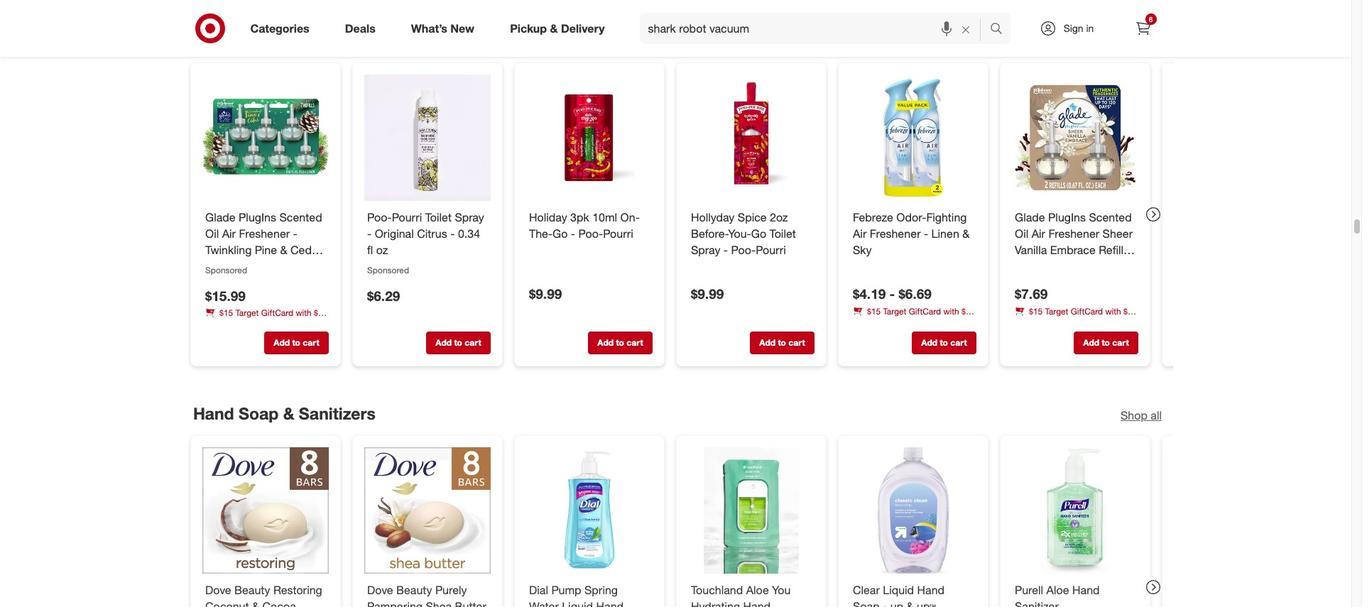 Task type: describe. For each thing, give the bounding box(es) containing it.
dial pump spring water liquid han
[[529, 583, 624, 608]]

add to cart for glade plugins scented oil air freshener - twinkling pine & cedar - 4.69oz/7pk
[[273, 337, 319, 348]]

10ml
[[592, 211, 617, 225]]

dove beauty restoring coconut & coco link
[[205, 582, 326, 608]]

- left "0.34"
[[450, 227, 455, 241]]

touchland aloe you hydrating han
[[691, 583, 801, 608]]

1.34oz/2ct
[[1015, 259, 1069, 273]]

beauty for pampering
[[396, 583, 432, 597]]

add for poo-pourri toilet spray - original citrus - 0.34 fl oz
[[435, 337, 452, 348]]

clear liquid hand soap - up & up™
[[853, 583, 945, 608]]

sign in
[[1064, 22, 1094, 34]]

purell
[[1015, 583, 1043, 597]]

shop all for air fresheners
[[1121, 36, 1162, 50]]

$15 for $4.19 - $6.69
[[867, 307, 881, 317]]

$15 target giftcard with $50 home care purchase button for $4.19 - $6.69
[[853, 306, 977, 329]]

up
[[890, 599, 904, 608]]

pickup & delivery
[[510, 21, 605, 35]]

0.34
[[458, 227, 480, 241]]

3pk
[[570, 211, 589, 225]]

liquid inside clear liquid hand soap - up & up™
[[883, 583, 914, 597]]

toilet inside hollyday spice 2oz before-you-go toilet spray - poo-pourri
[[770, 227, 796, 241]]

original
[[375, 227, 414, 241]]

shea
[[426, 599, 452, 608]]

target for $7.69
[[1045, 307, 1069, 317]]

to for febreze odor-fighting air freshener - linen & sky
[[940, 337, 948, 348]]

restoring
[[273, 583, 322, 597]]

hollyday
[[691, 211, 735, 225]]

on-
[[620, 211, 640, 225]]

What can we help you find? suggestions appear below search field
[[640, 13, 994, 44]]

add for holiday 3pk 10ml on- the-go - poo-pourri
[[597, 337, 614, 348]]

aloe for hydrating
[[746, 583, 769, 597]]

aloe for sanitizer
[[1047, 583, 1069, 597]]

search
[[984, 22, 1018, 37]]

go for you-
[[751, 227, 766, 241]]

add to cart for febreze odor-fighting air freshener - linen & sky
[[921, 337, 967, 348]]

sponsored for poo-pourri toilet spray - original citrus - 0.34 fl oz
[[367, 265, 409, 276]]

febreze
[[853, 211, 893, 225]]

up™
[[917, 599, 936, 608]]

0 horizontal spatial hand
[[193, 404, 234, 423]]

target for $4.19 - $6.69
[[883, 307, 907, 317]]

in
[[1087, 22, 1094, 34]]

purchase for $4.19 - $6.69
[[896, 319, 931, 329]]

- left $6.69
[[890, 286, 895, 302]]

freshener inside febreze odor-fighting air freshener - linen & sky
[[870, 227, 921, 241]]

to for hollyday spice 2oz before-you-go toilet spray - poo-pourri
[[778, 337, 786, 348]]

you
[[772, 583, 791, 597]]

what's
[[411, 21, 448, 35]]

cart for hollyday spice 2oz before-you-go toilet spray - poo-pourri
[[789, 337, 805, 348]]

add to cart button for febreze odor-fighting air freshener - linen & sky
[[912, 332, 977, 354]]

liquid inside dial pump spring water liquid han
[[562, 599, 593, 608]]

$15.99
[[205, 288, 245, 304]]

odor-
[[897, 211, 926, 225]]

add to cart button for hollyday spice 2oz before-you-go toilet spray - poo-pourri
[[750, 332, 815, 354]]

oil for vanilla
[[1015, 227, 1029, 241]]

air inside febreze odor-fighting air freshener - linen & sky
[[853, 227, 867, 241]]

shop all link for air fresheners
[[1121, 35, 1162, 51]]

- inside febreze odor-fighting air freshener - linen & sky
[[924, 227, 928, 241]]

linen
[[932, 227, 959, 241]]

add to cart button for glade plugins scented oil air freshener sheer vanilla embrace refill - 1.34oz/2ct
[[1074, 332, 1139, 354]]

hollyday spice 2oz before-you-go toilet spray - poo-pourri
[[691, 211, 796, 257]]

$15 target giftcard with $50 home care purchase button for $7.69
[[1015, 306, 1139, 329]]

toilet inside poo-pourri toilet spray - original citrus - 0.34 fl oz
[[425, 211, 452, 225]]

dial
[[529, 583, 548, 597]]

twinkling
[[205, 243, 251, 257]]

poo- inside hollyday spice 2oz before-you-go toilet spray - poo-pourri
[[731, 243, 756, 257]]

dove beauty restoring coconut & coco
[[205, 583, 322, 608]]

$15 target giftcard with $50 home care purchase button for $15.99
[[205, 307, 329, 331]]

febreze odor-fighting air freshener - linen & sky link
[[853, 210, 974, 259]]

- up the cedar
[[293, 227, 297, 241]]

hollyday spice 2oz before-you-go toilet spray - poo-pourri link
[[691, 210, 812, 259]]

holiday 3pk 10ml on- the-go - poo-pourri link
[[529, 210, 650, 242]]

$15 for $7.69
[[1029, 307, 1043, 317]]

air fresheners
[[193, 31, 306, 51]]

cart for glade plugins scented oil air freshener sheer vanilla embrace refill - 1.34oz/2ct
[[1113, 337, 1129, 348]]

hand soap & sanitizers
[[193, 404, 375, 423]]

& inside febreze odor-fighting air freshener - linen & sky
[[963, 227, 970, 241]]

to for glade plugins scented oil air freshener - twinkling pine & cedar - 4.69oz/7pk
[[292, 337, 300, 348]]

vanilla
[[1015, 243, 1047, 257]]

home for $7.69
[[1015, 319, 1037, 329]]

all for air fresheners
[[1151, 36, 1162, 50]]

glade plugins scented oil air freshener - twinkling pine & cedar - 4.69oz/7pk
[[205, 211, 322, 273]]

purely
[[435, 583, 467, 597]]

to for glade plugins scented oil air freshener sheer vanilla embrace refill - 1.34oz/2ct
[[1102, 337, 1110, 348]]

soap inside clear liquid hand soap - up & up™
[[853, 599, 880, 608]]

the-
[[529, 227, 553, 241]]

what's new link
[[399, 13, 493, 44]]

purell aloe hand sanitizer link
[[1015, 582, 1136, 608]]

spring
[[584, 583, 618, 597]]

poo- inside poo-pourri toilet spray - original citrus - 0.34 fl oz
[[367, 211, 392, 225]]

sanitizer
[[1015, 599, 1059, 608]]

$50 for $15.99
[[314, 308, 327, 319]]

- inside glade plugins scented oil air freshener sheer vanilla embrace refill - 1.34oz/2ct
[[1127, 243, 1131, 257]]

febreze odor-fighting air freshener - linen & sky
[[853, 211, 970, 257]]

add to cart for holiday 3pk 10ml on- the-go - poo-pourri
[[597, 337, 643, 348]]

add for glade plugins scented oil air freshener - twinkling pine & cedar - 4.69oz/7pk
[[273, 337, 290, 348]]

categories link
[[238, 13, 327, 44]]

target for $15.99
[[235, 308, 259, 319]]

sign
[[1064, 22, 1084, 34]]

you-
[[728, 227, 751, 241]]

holiday
[[529, 211, 567, 225]]

coconut
[[205, 599, 249, 608]]

pump
[[551, 583, 581, 597]]

delivery
[[561, 21, 605, 35]]

& right pickup
[[550, 21, 558, 35]]

sign in link
[[1028, 13, 1117, 44]]

deals link
[[333, 13, 393, 44]]

$6.69
[[899, 286, 932, 302]]

6
[[1149, 15, 1153, 23]]

dove beauty purely pampering shea butte link
[[367, 582, 488, 608]]

pampering
[[367, 599, 422, 608]]

cart for poo-pourri toilet spray - original citrus - 0.34 fl oz
[[465, 337, 481, 348]]

citrus
[[417, 227, 447, 241]]

glade plugins scented oil air freshener sheer vanilla embrace refill - 1.34oz/2ct link
[[1015, 210, 1136, 273]]

hand for clear liquid hand soap - up & up™
[[917, 583, 945, 597]]

$50 for $7.69
[[1124, 307, 1137, 317]]

sky
[[853, 243, 872, 257]]

cedar
[[290, 243, 321, 257]]

pickup & delivery link
[[498, 13, 623, 44]]

what's new
[[411, 21, 475, 35]]

glade for glade plugins scented oil air freshener sheer vanilla embrace refill - 1.34oz/2ct
[[1015, 211, 1045, 225]]

purchase for $15.99
[[248, 320, 283, 331]]

pine
[[255, 243, 277, 257]]

purchase for $7.69
[[1058, 319, 1093, 329]]

poo-pourri toilet spray - original citrus - 0.34 fl oz link
[[367, 210, 488, 259]]

care for $4.19 - $6.69
[[877, 319, 894, 329]]

sponsored for glade plugins scented oil air freshener - twinkling pine & cedar - 4.69oz/7pk
[[205, 265, 247, 276]]

hydrating
[[691, 599, 740, 608]]

fl
[[367, 243, 373, 257]]



Task type: locate. For each thing, give the bounding box(es) containing it.
home for $15.99
[[205, 320, 227, 331]]

1 add from the left
[[273, 337, 290, 348]]

- down the 'twinkling'
[[205, 259, 209, 273]]

$15 down "$15.99"
[[219, 308, 233, 319]]

sheer
[[1103, 227, 1133, 241]]

& right up
[[907, 599, 914, 608]]

plugins up pine
[[238, 211, 276, 225]]

refill
[[1099, 243, 1124, 257]]

& inside dove beauty restoring coconut & coco
[[252, 599, 259, 608]]

touchland aloe you hydrating hand sanitizer - 1 fl oz (500 sprays) image
[[688, 447, 815, 574], [688, 447, 815, 574]]

2 oil from the left
[[1015, 227, 1029, 241]]

plugins up embrace
[[1048, 211, 1086, 225]]

1 horizontal spatial care
[[877, 319, 894, 329]]

0 horizontal spatial home
[[205, 320, 227, 331]]

3 add to cart from the left
[[597, 337, 643, 348]]

6 add from the left
[[1083, 337, 1100, 348]]

beauty
[[234, 583, 270, 597], [396, 583, 432, 597]]

2 horizontal spatial $50
[[1124, 307, 1137, 317]]

air left the fresheners
[[193, 31, 215, 51]]

spice
[[738, 211, 767, 225]]

2 horizontal spatial home
[[1015, 319, 1037, 329]]

2 plugins from the left
[[1048, 211, 1086, 225]]

care down $7.69
[[1039, 319, 1056, 329]]

2 add to cart button from the left
[[426, 332, 491, 354]]

$15 down $4.19
[[867, 307, 881, 317]]

to for holiday 3pk 10ml on- the-go - poo-pourri
[[616, 337, 624, 348]]

beauty for coconut
[[234, 583, 270, 597]]

2 dove from the left
[[367, 583, 393, 597]]

1 horizontal spatial target
[[883, 307, 907, 317]]

0 vertical spatial shop all link
[[1121, 35, 1162, 51]]

freshener inside the glade plugins scented oil air freshener - twinkling pine & cedar - 4.69oz/7pk
[[239, 227, 290, 241]]

$9.99 down before-
[[691, 286, 724, 302]]

1 horizontal spatial go
[[751, 227, 766, 241]]

giftcard down embrace
[[1071, 307, 1103, 317]]

1 shop all link from the top
[[1121, 35, 1162, 51]]

0 horizontal spatial $9.99
[[529, 286, 562, 302]]

2 horizontal spatial purchase
[[1058, 319, 1093, 329]]

spray inside poo-pourri toilet spray - original citrus - 0.34 fl oz
[[455, 211, 484, 225]]

3 add to cart button from the left
[[588, 332, 653, 354]]

6 add to cart from the left
[[1083, 337, 1129, 348]]

$15 target giftcard with $50 home care purchase button down $7.69
[[1015, 306, 1139, 329]]

purell aloe hand sanitizer image
[[1012, 447, 1139, 574], [1012, 447, 1139, 574]]

1 vertical spatial shop all link
[[1121, 408, 1162, 424]]

new
[[451, 21, 475, 35]]

pourri inside holiday 3pk 10ml on- the-go - poo-pourri
[[603, 227, 633, 241]]

go inside hollyday spice 2oz before-you-go toilet spray - poo-pourri
[[751, 227, 766, 241]]

pourri inside hollyday spice 2oz before-you-go toilet spray - poo-pourri
[[756, 243, 786, 257]]

0 horizontal spatial with
[[296, 308, 311, 319]]

poo- down you-
[[731, 243, 756, 257]]

dove inside dove beauty restoring coconut & coco
[[205, 583, 231, 597]]

0 horizontal spatial aloe
[[746, 583, 769, 597]]

go for the-
[[553, 227, 568, 241]]

1 go from the left
[[553, 227, 568, 241]]

1 horizontal spatial plugins
[[1048, 211, 1086, 225]]

4 add to cart from the left
[[759, 337, 805, 348]]

aloe left you in the bottom right of the page
[[746, 583, 769, 597]]

all for hand soap & sanitizers
[[1151, 408, 1162, 423]]

go down holiday
[[553, 227, 568, 241]]

scented inside the glade plugins scented oil air freshener - twinkling pine & cedar - 4.69oz/7pk
[[279, 211, 322, 225]]

5 add to cart button from the left
[[912, 332, 977, 354]]

0 horizontal spatial soap
[[238, 404, 278, 423]]

$15 for $15.99
[[219, 308, 233, 319]]

2 sponsored from the left
[[367, 265, 409, 276]]

aloe inside touchland aloe you hydrating han
[[746, 583, 769, 597]]

hollyday spice 2oz before-you-go toilet spray - poo-pourri image
[[688, 75, 815, 201], [688, 75, 815, 201]]

oil up vanilla
[[1015, 227, 1029, 241]]

giftcard for $7.69
[[1071, 307, 1103, 317]]

poo-
[[367, 211, 392, 225], [578, 227, 603, 241], [731, 243, 756, 257]]

target down $7.69
[[1045, 307, 1069, 317]]

0 horizontal spatial care
[[229, 320, 246, 331]]

1 vertical spatial pourri
[[603, 227, 633, 241]]

target down $4.19 - $6.69
[[883, 307, 907, 317]]

beauty inside dove beauty restoring coconut & coco
[[234, 583, 270, 597]]

0 horizontal spatial target
[[235, 308, 259, 319]]

1 dove from the left
[[205, 583, 231, 597]]

cart for holiday 3pk 10ml on- the-go - poo-pourri
[[627, 337, 643, 348]]

1 horizontal spatial scented
[[1089, 211, 1132, 225]]

0 vertical spatial liquid
[[883, 583, 914, 597]]

2 horizontal spatial $15 target giftcard with $50 home care purchase button
[[1015, 306, 1139, 329]]

2 horizontal spatial target
[[1045, 307, 1069, 317]]

giftcard
[[909, 307, 941, 317], [1071, 307, 1103, 317], [261, 308, 293, 319]]

2 beauty from the left
[[396, 583, 432, 597]]

1 vertical spatial spray
[[691, 243, 720, 257]]

cart
[[303, 337, 319, 348], [465, 337, 481, 348], [627, 337, 643, 348], [789, 337, 805, 348], [951, 337, 967, 348], [1113, 337, 1129, 348]]

1 plugins from the left
[[238, 211, 276, 225]]

2 all from the top
[[1151, 408, 1162, 423]]

shop all link
[[1121, 35, 1162, 51], [1121, 408, 1162, 424]]

- right refill
[[1127, 243, 1131, 257]]

toilet up citrus
[[425, 211, 452, 225]]

$15 target giftcard with $50 home care purchase button
[[853, 306, 977, 329], [1015, 306, 1139, 329], [205, 307, 329, 331]]

1 horizontal spatial spray
[[691, 243, 720, 257]]

holiday 3pk 10ml on-the-go - poo-pourri image
[[526, 75, 653, 201], [526, 75, 653, 201]]

dove inside dove beauty purely pampering shea butte
[[367, 583, 393, 597]]

- down before-
[[724, 243, 728, 257]]

$9.99
[[529, 286, 562, 302], [691, 286, 724, 302]]

1 horizontal spatial with
[[944, 307, 959, 317]]

go
[[553, 227, 568, 241], [751, 227, 766, 241]]

dove for dove beauty purely pampering shea butte
[[367, 583, 393, 597]]

dove beauty restoring coconut & cocoa butter beauty bar soap image
[[202, 447, 329, 574], [202, 447, 329, 574]]

0 horizontal spatial $15 target giftcard with $50 home care purchase
[[205, 308, 327, 331]]

holiday 3pk 10ml on- the-go - poo-pourri
[[529, 211, 640, 241]]

$15 target giftcard with $50 home care purchase button down $6.69
[[853, 306, 977, 329]]

purchase down '1.34oz/2ct' at the right
[[1058, 319, 1093, 329]]

1 all from the top
[[1151, 36, 1162, 50]]

4.69oz/7pk
[[213, 259, 269, 273]]

freshener for twinkling
[[239, 227, 290, 241]]

spray down before-
[[691, 243, 720, 257]]

3 to from the left
[[616, 337, 624, 348]]

$6.29
[[367, 288, 400, 304]]

1 scented from the left
[[279, 211, 322, 225]]

5 to from the left
[[940, 337, 948, 348]]

soap
[[238, 404, 278, 423], [853, 599, 880, 608]]

$15 target giftcard with $50 home care purchase for $4.19 - $6.69
[[853, 307, 975, 329]]

pourri up 'original' at the left of the page
[[392, 211, 422, 225]]

0 horizontal spatial giftcard
[[261, 308, 293, 319]]

0 vertical spatial soap
[[238, 404, 278, 423]]

giftcard down $6.69
[[909, 307, 941, 317]]

1 horizontal spatial $50
[[962, 307, 975, 317]]

0 horizontal spatial scented
[[279, 211, 322, 225]]

dove beauty purely pampering shea butter with warm vanilla beauty bar soap - 8pk - 3.75oz each image
[[364, 447, 491, 574], [364, 447, 491, 574]]

6 link
[[1128, 13, 1159, 44]]

1 $9.99 from the left
[[529, 286, 562, 302]]

shop all
[[1121, 36, 1162, 50], [1121, 408, 1162, 423]]

& right linen
[[963, 227, 970, 241]]

1 horizontal spatial purchase
[[896, 319, 931, 329]]

care down "$15.99"
[[229, 320, 246, 331]]

0 horizontal spatial glade
[[205, 211, 235, 225]]

liquid
[[883, 583, 914, 597], [562, 599, 593, 608]]

1 horizontal spatial $15 target giftcard with $50 home care purchase
[[853, 307, 975, 329]]

purell aloe hand sanitizer
[[1015, 583, 1100, 608]]

touchland
[[691, 583, 743, 597]]

add for glade plugins scented oil air freshener sheer vanilla embrace refill - 1.34oz/2ct
[[1083, 337, 1100, 348]]

& inside the glade plugins scented oil air freshener - twinkling pine & cedar - 4.69oz/7pk
[[280, 243, 287, 257]]

air up sky
[[853, 227, 867, 241]]

1 vertical spatial all
[[1151, 408, 1162, 423]]

glade
[[205, 211, 235, 225], [1015, 211, 1045, 225]]

scented up the cedar
[[279, 211, 322, 225]]

2 shop from the top
[[1121, 408, 1148, 423]]

add to cart button for glade plugins scented oil air freshener - twinkling pine & cedar - 4.69oz/7pk
[[264, 332, 329, 354]]

2 horizontal spatial pourri
[[756, 243, 786, 257]]

$9.99 down "the-"
[[529, 286, 562, 302]]

scented inside glade plugins scented oil air freshener sheer vanilla embrace refill - 1.34oz/2ct
[[1089, 211, 1132, 225]]

purchase
[[896, 319, 931, 329], [1058, 319, 1093, 329], [248, 320, 283, 331]]

oz
[[376, 243, 388, 257]]

add for hollyday spice 2oz before-you-go toilet spray - poo-pourri
[[759, 337, 776, 348]]

1 horizontal spatial soap
[[853, 599, 880, 608]]

toilet
[[425, 211, 452, 225], [770, 227, 796, 241]]

2 shop all from the top
[[1121, 408, 1162, 423]]

dial pump spring water liquid hand soap - 11 fl oz image
[[526, 447, 653, 574], [526, 447, 653, 574]]

dove beauty purely pampering shea butte
[[367, 583, 486, 608]]

aloe up sanitizer
[[1047, 583, 1069, 597]]

2 horizontal spatial giftcard
[[1071, 307, 1103, 317]]

0 vertical spatial shop
[[1121, 36, 1148, 50]]

1 vertical spatial shop all
[[1121, 408, 1162, 423]]

dove up pampering
[[367, 583, 393, 597]]

pourri inside poo-pourri toilet spray - original citrus - 0.34 fl oz
[[392, 211, 422, 225]]

2 horizontal spatial with
[[1106, 307, 1121, 317]]

water
[[529, 599, 559, 608]]

clear
[[853, 583, 880, 597]]

1 aloe from the left
[[746, 583, 769, 597]]

2 vertical spatial poo-
[[731, 243, 756, 257]]

aloe inside purell aloe hand sanitizer
[[1047, 583, 1069, 597]]

- left linen
[[924, 227, 928, 241]]

glade up the 'twinkling'
[[205, 211, 235, 225]]

2 to from the left
[[454, 337, 462, 348]]

hand
[[193, 404, 234, 423], [917, 583, 945, 597], [1073, 583, 1100, 597]]

1 shop all from the top
[[1121, 36, 1162, 50]]

5 add from the left
[[921, 337, 938, 348]]

2 $9.99 from the left
[[691, 286, 724, 302]]

- inside holiday 3pk 10ml on- the-go - poo-pourri
[[571, 227, 575, 241]]

spray up "0.34"
[[455, 211, 484, 225]]

liquid down pump on the bottom of the page
[[562, 599, 593, 608]]

2 freshener from the left
[[870, 227, 921, 241]]

care down $4.19 - $6.69
[[877, 319, 894, 329]]

1 vertical spatial toilet
[[770, 227, 796, 241]]

3 cart from the left
[[627, 337, 643, 348]]

4 to from the left
[[778, 337, 786, 348]]

1 horizontal spatial toilet
[[770, 227, 796, 241]]

4 add to cart button from the left
[[750, 332, 815, 354]]

home for $4.19 - $6.69
[[853, 319, 875, 329]]

0 vertical spatial poo-
[[367, 211, 392, 225]]

glade inside glade plugins scented oil air freshener sheer vanilla embrace refill - 1.34oz/2ct
[[1015, 211, 1045, 225]]

1 vertical spatial shop
[[1121, 408, 1148, 423]]

plugins for pine
[[238, 211, 276, 225]]

1 horizontal spatial oil
[[1015, 227, 1029, 241]]

oil inside glade plugins scented oil air freshener sheer vanilla embrace refill - 1.34oz/2ct
[[1015, 227, 1029, 241]]

0 vertical spatial pourri
[[392, 211, 422, 225]]

0 horizontal spatial $15 target giftcard with $50 home care purchase button
[[205, 307, 329, 331]]

scented for sheer
[[1089, 211, 1132, 225]]

$15 target giftcard with $50 home care purchase for $15.99
[[205, 308, 327, 331]]

add to cart button for poo-pourri toilet spray - original citrus - 0.34 fl oz
[[426, 332, 491, 354]]

glade plugins scented oil air freshener sheer vanilla embrace refill - 1.34oz/2ct
[[1015, 211, 1133, 273]]

3 freshener from the left
[[1049, 227, 1100, 241]]

glade for glade plugins scented oil air freshener - twinkling pine & cedar - 4.69oz/7pk
[[205, 211, 235, 225]]

$4.19
[[853, 286, 886, 302]]

0 horizontal spatial liquid
[[562, 599, 593, 608]]

giftcard down the 4.69oz/7pk
[[261, 308, 293, 319]]

freshener inside glade plugins scented oil air freshener sheer vanilla embrace refill - 1.34oz/2ct
[[1049, 227, 1100, 241]]

$15 target giftcard with $50 home care purchase down "$15.99"
[[205, 308, 327, 331]]

1 horizontal spatial beauty
[[396, 583, 432, 597]]

shop
[[1121, 36, 1148, 50], [1121, 408, 1148, 423]]

shop all for hand soap & sanitizers
[[1121, 408, 1162, 423]]

- up the fl
[[367, 227, 371, 241]]

shop all link for hand soap & sanitizers
[[1121, 408, 1162, 424]]

spray inside hollyday spice 2oz before-you-go toilet spray - poo-pourri
[[691, 243, 720, 257]]

6 cart from the left
[[1113, 337, 1129, 348]]

with
[[944, 307, 959, 317], [1106, 307, 1121, 317], [296, 308, 311, 319]]

1 horizontal spatial $9.99
[[691, 286, 724, 302]]

0 vertical spatial spray
[[455, 211, 484, 225]]

poo-pourri toilet spray - original citrus - 0.34 fl oz image
[[364, 75, 491, 201], [364, 75, 491, 201]]

home
[[853, 319, 875, 329], [1015, 319, 1037, 329], [205, 320, 227, 331]]

add to cart for hollyday spice 2oz before-you-go toilet spray - poo-pourri
[[759, 337, 805, 348]]

sanitizers
[[299, 404, 375, 423]]

1 to from the left
[[292, 337, 300, 348]]

1 horizontal spatial $15
[[867, 307, 881, 317]]

1 vertical spatial liquid
[[562, 599, 593, 608]]

freshener for vanilla
[[1049, 227, 1100, 241]]

4 cart from the left
[[789, 337, 805, 348]]

add to cart for poo-pourri toilet spray - original citrus - 0.34 fl oz
[[435, 337, 481, 348]]

add to cart for glade plugins scented oil air freshener sheer vanilla embrace refill - 1.34oz/2ct
[[1083, 337, 1129, 348]]

hand inside clear liquid hand soap - up & up™
[[917, 583, 945, 597]]

5 cart from the left
[[951, 337, 967, 348]]

shop for air fresheners
[[1121, 36, 1148, 50]]

beauty inside dove beauty purely pampering shea butte
[[396, 583, 432, 597]]

& right coconut
[[252, 599, 259, 608]]

beauty up coconut
[[234, 583, 270, 597]]

glade up vanilla
[[1015, 211, 1045, 225]]

0 horizontal spatial purchase
[[248, 320, 283, 331]]

with for $7.69
[[1106, 307, 1121, 317]]

touchland aloe you hydrating han link
[[691, 582, 812, 608]]

cart for febreze odor-fighting air freshener - linen & sky
[[951, 337, 967, 348]]

home down "$15.99"
[[205, 320, 227, 331]]

giftcard for $15.99
[[261, 308, 293, 319]]

purchase down $6.69
[[896, 319, 931, 329]]

freshener
[[239, 227, 290, 241], [870, 227, 921, 241], [1049, 227, 1100, 241]]

cart for glade plugins scented oil air freshener - twinkling pine & cedar - 4.69oz/7pk
[[303, 337, 319, 348]]

with for $15.99
[[296, 308, 311, 319]]

0 vertical spatial shop all
[[1121, 36, 1162, 50]]

- left up
[[883, 599, 887, 608]]

scented up sheer
[[1089, 211, 1132, 225]]

$7.69
[[1015, 286, 1048, 302]]

2 cart from the left
[[465, 337, 481, 348]]

febreze odor-fighting air freshener - linen & sky image
[[850, 75, 977, 201], [850, 75, 977, 201]]

2 shop all link from the top
[[1121, 408, 1162, 424]]

2 aloe from the left
[[1047, 583, 1069, 597]]

glade plugins scented oil air freshener - twinkling pine & cedar - 4.69oz/7pk image
[[202, 75, 329, 201], [202, 75, 329, 201]]

glade inside the glade plugins scented oil air freshener - twinkling pine & cedar - 4.69oz/7pk
[[205, 211, 235, 225]]

5 add to cart from the left
[[921, 337, 967, 348]]

$15 target giftcard with $50 home care purchase button down "$15.99"
[[205, 307, 329, 331]]

$15 down $7.69
[[1029, 307, 1043, 317]]

1 horizontal spatial glade
[[1015, 211, 1045, 225]]

0 horizontal spatial sponsored
[[205, 265, 247, 276]]

air up vanilla
[[1032, 227, 1046, 241]]

giftcard for $4.19 - $6.69
[[909, 307, 941, 317]]

2 scented from the left
[[1089, 211, 1132, 225]]

1 freshener from the left
[[239, 227, 290, 241]]

1 horizontal spatial sponsored
[[367, 265, 409, 276]]

air inside glade plugins scented oil air freshener sheer vanilla embrace refill - 1.34oz/2ct
[[1032, 227, 1046, 241]]

oil
[[205, 227, 219, 241], [1015, 227, 1029, 241]]

go inside holiday 3pk 10ml on- the-go - poo-pourri
[[553, 227, 568, 241]]

purchase down the 4.69oz/7pk
[[248, 320, 283, 331]]

1 horizontal spatial poo-
[[578, 227, 603, 241]]

6 to from the left
[[1102, 337, 1110, 348]]

2 horizontal spatial poo-
[[731, 243, 756, 257]]

clear liquid hand soap - up & up™ image
[[850, 447, 977, 574], [850, 447, 977, 574]]

add for febreze odor-fighting air freshener - linen & sky
[[921, 337, 938, 348]]

0 horizontal spatial dove
[[205, 583, 231, 597]]

1 horizontal spatial liquid
[[883, 583, 914, 597]]

plugins inside glade plugins scented oil air freshener sheer vanilla embrace refill - 1.34oz/2ct
[[1048, 211, 1086, 225]]

freshener up pine
[[239, 227, 290, 241]]

2 glade from the left
[[1015, 211, 1045, 225]]

freshener up embrace
[[1049, 227, 1100, 241]]

deals
[[345, 21, 376, 35]]

shop for hand soap & sanitizers
[[1121, 408, 1148, 423]]

poo- up 'original' at the left of the page
[[367, 211, 392, 225]]

- down 3pk
[[571, 227, 575, 241]]

aloe
[[746, 583, 769, 597], [1047, 583, 1069, 597]]

with for $4.19 - $6.69
[[944, 307, 959, 317]]

air up the 'twinkling'
[[222, 227, 236, 241]]

go down spice
[[751, 227, 766, 241]]

$4.19 - $6.69
[[853, 286, 932, 302]]

0 horizontal spatial $50
[[314, 308, 327, 319]]

add to cart button for holiday 3pk 10ml on- the-go - poo-pourri
[[588, 332, 653, 354]]

air inside the glade plugins scented oil air freshener - twinkling pine & cedar - 4.69oz/7pk
[[222, 227, 236, 241]]

1 glade from the left
[[205, 211, 235, 225]]

1 horizontal spatial dove
[[367, 583, 393, 597]]

0 horizontal spatial pourri
[[392, 211, 422, 225]]

& right pine
[[280, 243, 287, 257]]

hand inside purell aloe hand sanitizer
[[1073, 583, 1100, 597]]

2 add to cart from the left
[[435, 337, 481, 348]]

0 horizontal spatial beauty
[[234, 583, 270, 597]]

2 horizontal spatial $15 target giftcard with $50 home care purchase
[[1015, 307, 1137, 329]]

$50 for $4.19 - $6.69
[[962, 307, 975, 317]]

scented
[[279, 211, 322, 225], [1089, 211, 1132, 225]]

1 cart from the left
[[303, 337, 319, 348]]

2 horizontal spatial $15
[[1029, 307, 1043, 317]]

0 horizontal spatial go
[[553, 227, 568, 241]]

$15 target giftcard with $50 home care purchase down $7.69
[[1015, 307, 1137, 329]]

sponsored down the 'twinkling'
[[205, 265, 247, 276]]

home down $4.19
[[853, 319, 875, 329]]

oil inside the glade plugins scented oil air freshener - twinkling pine & cedar - 4.69oz/7pk
[[205, 227, 219, 241]]

oil for twinkling
[[205, 227, 219, 241]]

poo- down 3pk
[[578, 227, 603, 241]]

0 horizontal spatial spray
[[455, 211, 484, 225]]

1 horizontal spatial aloe
[[1047, 583, 1069, 597]]

1 horizontal spatial hand
[[917, 583, 945, 597]]

2 horizontal spatial hand
[[1073, 583, 1100, 597]]

care for $7.69
[[1039, 319, 1056, 329]]

liquid up up
[[883, 583, 914, 597]]

0 horizontal spatial toilet
[[425, 211, 452, 225]]

hand for purell aloe hand sanitizer
[[1073, 583, 1100, 597]]

- inside hollyday spice 2oz before-you-go toilet spray - poo-pourri
[[724, 243, 728, 257]]

3 add from the left
[[597, 337, 614, 348]]

glade plugins scented oil air freshener sheer vanilla embrace refill - 1.34oz/2ct image
[[1012, 75, 1139, 201], [1012, 75, 1139, 201]]

0 horizontal spatial poo-
[[367, 211, 392, 225]]

0 vertical spatial all
[[1151, 36, 1162, 50]]

dial pump spring water liquid han link
[[529, 582, 650, 608]]

fighting
[[926, 211, 967, 225]]

6 add to cart button from the left
[[1074, 332, 1139, 354]]

scented for -
[[279, 211, 322, 225]]

0 horizontal spatial plugins
[[238, 211, 276, 225]]

plugins inside the glade plugins scented oil air freshener - twinkling pine & cedar - 4.69oz/7pk
[[238, 211, 276, 225]]

spray
[[455, 211, 484, 225], [691, 243, 720, 257]]

1 horizontal spatial freshener
[[870, 227, 921, 241]]

0 vertical spatial toilet
[[425, 211, 452, 225]]

1 horizontal spatial home
[[853, 319, 875, 329]]

pourri down on-
[[603, 227, 633, 241]]

glade plugins scented oil air freshener - twinkling pine & cedar - 4.69oz/7pk link
[[205, 210, 326, 273]]

2 go from the left
[[751, 227, 766, 241]]

search button
[[984, 13, 1018, 47]]

dove for dove beauty restoring coconut & coco
[[205, 583, 231, 597]]

2 horizontal spatial freshener
[[1049, 227, 1100, 241]]

- inside clear liquid hand soap - up & up™
[[883, 599, 887, 608]]

add to cart button
[[264, 332, 329, 354], [426, 332, 491, 354], [588, 332, 653, 354], [750, 332, 815, 354], [912, 332, 977, 354], [1074, 332, 1139, 354]]

$15 target giftcard with $50 home care purchase for $7.69
[[1015, 307, 1137, 329]]

$15 target giftcard with $50 home care purchase down $6.69
[[853, 307, 975, 329]]

to for poo-pourri toilet spray - original citrus - 0.34 fl oz
[[454, 337, 462, 348]]

categories
[[250, 21, 310, 35]]

1 horizontal spatial giftcard
[[909, 307, 941, 317]]

1 horizontal spatial pourri
[[603, 227, 633, 241]]

1 horizontal spatial $15 target giftcard with $50 home care purchase button
[[853, 306, 977, 329]]

care for $15.99
[[229, 320, 246, 331]]

oil up the 'twinkling'
[[205, 227, 219, 241]]

& inside clear liquid hand soap - up & up™
[[907, 599, 914, 608]]

1 vertical spatial poo-
[[578, 227, 603, 241]]

$50
[[962, 307, 975, 317], [1124, 307, 1137, 317], [314, 308, 327, 319]]

2 add from the left
[[435, 337, 452, 348]]

2 horizontal spatial care
[[1039, 319, 1056, 329]]

care
[[877, 319, 894, 329], [1039, 319, 1056, 329], [229, 320, 246, 331]]

home down $7.69
[[1015, 319, 1037, 329]]

0 horizontal spatial $15
[[219, 308, 233, 319]]

dove up coconut
[[205, 583, 231, 597]]

1 add to cart button from the left
[[264, 332, 329, 354]]

pourri
[[392, 211, 422, 225], [603, 227, 633, 241], [756, 243, 786, 257]]

target
[[883, 307, 907, 317], [1045, 307, 1069, 317], [235, 308, 259, 319]]

pickup
[[510, 21, 547, 35]]

$9.99 for hollyday spice 2oz before-you-go toilet spray - poo-pourri
[[691, 286, 724, 302]]

pourri down 2oz
[[756, 243, 786, 257]]

clear liquid hand soap - up & up™ link
[[853, 582, 974, 608]]

plugins for embrace
[[1048, 211, 1086, 225]]

freshener down the odor-
[[870, 227, 921, 241]]

4 add from the left
[[759, 337, 776, 348]]

beauty up pampering
[[396, 583, 432, 597]]

2 vertical spatial pourri
[[756, 243, 786, 257]]

& left sanitizers
[[283, 404, 294, 423]]

1 beauty from the left
[[234, 583, 270, 597]]

target down "$15.99"
[[235, 308, 259, 319]]

sponsored down oz
[[367, 265, 409, 276]]

$9.99 for holiday 3pk 10ml on- the-go - poo-pourri
[[529, 286, 562, 302]]

toilet down 2oz
[[770, 227, 796, 241]]

0 horizontal spatial oil
[[205, 227, 219, 241]]

before-
[[691, 227, 728, 241]]

embrace
[[1050, 243, 1096, 257]]

poo-pourri toilet spray - original citrus - 0.34 fl oz
[[367, 211, 484, 257]]

1 vertical spatial soap
[[853, 599, 880, 608]]

2oz
[[770, 211, 788, 225]]

1 add to cart from the left
[[273, 337, 319, 348]]

add to cart
[[273, 337, 319, 348], [435, 337, 481, 348], [597, 337, 643, 348], [759, 337, 805, 348], [921, 337, 967, 348], [1083, 337, 1129, 348]]

0 horizontal spatial freshener
[[239, 227, 290, 241]]

poo- inside holiday 3pk 10ml on- the-go - poo-pourri
[[578, 227, 603, 241]]

&
[[550, 21, 558, 35], [963, 227, 970, 241], [280, 243, 287, 257], [283, 404, 294, 423], [252, 599, 259, 608], [907, 599, 914, 608]]

1 oil from the left
[[205, 227, 219, 241]]

fresheners
[[219, 31, 306, 51]]

1 sponsored from the left
[[205, 265, 247, 276]]

1 shop from the top
[[1121, 36, 1148, 50]]



Task type: vqa. For each thing, say whether or not it's contained in the screenshot.
Find for Find a registry
no



